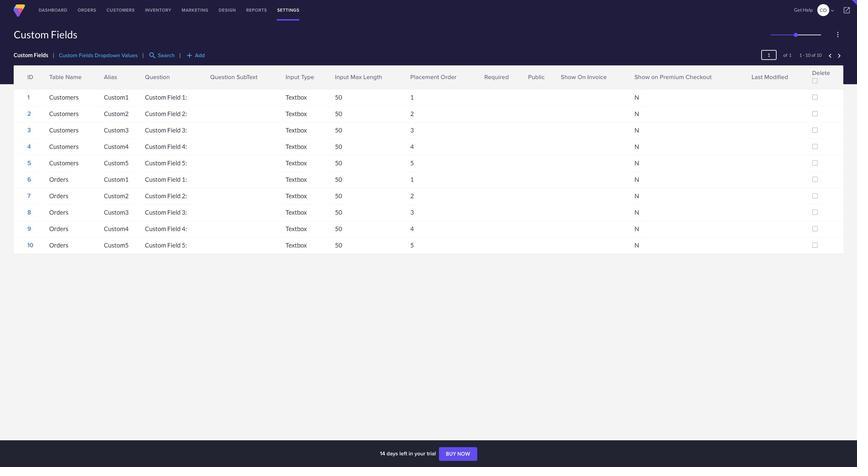 Task type: vqa. For each thing, say whether or not it's contained in the screenshot.
ENGINE for Friendly
no



Task type: locate. For each thing, give the bounding box(es) containing it.
orders for 10
[[49, 242, 68, 249]]

custom5
[[104, 159, 129, 167], [104, 242, 129, 249]]

keyboard_arrow_left keyboard_arrow_right
[[827, 52, 844, 60]]

10 down "9" link
[[27, 241, 33, 250]]

1 custom2 from the top
[[104, 110, 129, 118]]

 inside   question
[[140, 73, 146, 79]]

2 custom5 from the top
[[104, 242, 129, 249]]

length
[[364, 73, 382, 81]]

50 for 10
[[335, 242, 342, 249]]

1 vertical spatial custom5
[[104, 242, 129, 249]]

1 custom5 from the top
[[104, 159, 129, 167]]

last modified link
[[752, 73, 789, 81]]

 link for question
[[140, 77, 147, 83]]

10 left keyboard_arrow_left
[[817, 52, 822, 58]]

2 custom field 1: from the top
[[145, 176, 187, 183]]

 for last modified
[[747, 77, 754, 83]]

of
[[784, 52, 788, 58], [812, 52, 816, 58]]

10  from the left
[[556, 77, 563, 83]]

|
[[53, 52, 54, 58], [142, 52, 144, 58], [179, 52, 181, 58]]

 inside   table name
[[44, 77, 51, 83]]

5 field from the top
[[167, 159, 181, 167]]

2 50 from the top
[[335, 110, 342, 118]]

2 horizontal spatial fields
[[79, 51, 93, 59]]

0 vertical spatial 2:
[[182, 110, 187, 118]]

show inside '  show on invoice'
[[561, 73, 576, 81]]

fields down dashboard 'link'
[[51, 28, 78, 40]]

1 horizontal spatial question
[[210, 73, 235, 81]]

None text field
[[762, 50, 777, 60]]

custom field 4:
[[145, 143, 187, 150], [145, 225, 187, 233]]

3: for 3
[[182, 126, 187, 134]]






alias element
[[101, 65, 142, 89]]

9 50 from the top
[[335, 225, 342, 233]]

dashboard
[[39, 7, 67, 13]]

8  link from the left
[[480, 73, 486, 79]]

custom field 3:
[[145, 126, 187, 134], [145, 209, 187, 216]]

custom field 5: for 5
[[145, 159, 187, 167]]

2: for 2
[[182, 110, 187, 118]]

keyboard_arrow_left link
[[827, 52, 835, 60]]

0 vertical spatial 3:
[[182, 126, 187, 134]]

 for required
[[480, 77, 486, 83]]

8  link from the left
[[480, 77, 486, 83]]

9  from the left
[[524, 73, 530, 79]]

0 vertical spatial custom field 1:
[[145, 94, 187, 101]]

orders right dashboard
[[78, 7, 96, 13]]

2:
[[182, 110, 187, 118], [182, 192, 187, 200]]

question for question
[[145, 73, 170, 81]]

9  from the left
[[524, 77, 530, 83]]

0 vertical spatial custom1
[[104, 94, 129, 101]]

custom field 2:
[[145, 110, 187, 118], [145, 192, 187, 200]]

orders right 10 link
[[49, 242, 68, 249]]

 inside   placement order
[[406, 73, 412, 79]]

 for placement order
[[406, 73, 412, 79]]

modified
[[765, 73, 789, 81]]

1 vertical spatial custom4
[[104, 225, 129, 233]]

 inside   last modified
[[747, 77, 754, 83]]

 link for required
[[480, 73, 486, 79]]

 link for alias
[[99, 73, 106, 79]]

inventory
[[145, 7, 172, 13]]

custom4
[[104, 143, 129, 150], [104, 225, 129, 233]]

customers for 5
[[49, 159, 79, 167]]

9  link from the left
[[523, 77, 530, 83]]

5  from the left
[[281, 73, 287, 79]]

question inside   question
[[145, 73, 170, 81]]

 inside '  input max length'
[[330, 73, 337, 79]]

8 n from the top
[[635, 209, 640, 216]]

5  link from the left
[[281, 73, 288, 79]]

custom2 for 7
[[104, 192, 129, 200]]

1 textbox from the top
[[286, 94, 307, 101]]

input left max
[[335, 73, 349, 81]]

0 horizontal spatial question
[[145, 73, 170, 81]]

| left add
[[179, 52, 181, 58]]

0 vertical spatial custom3
[[104, 126, 129, 134]]

2 horizontal spatial |
[[179, 52, 181, 58]]

now
[[458, 451, 471, 457]]

4  link from the left
[[205, 73, 212, 79]]

 link for question
[[140, 73, 147, 79]]

question down "search search"
[[145, 73, 170, 81]]

  table name
[[44, 73, 82, 83]]

custom fields down dashboard 'link'
[[14, 28, 78, 40]]

dashboard link
[[34, 0, 73, 21]]

6 textbox from the top
[[286, 176, 307, 183]]

orders right 7
[[49, 192, 68, 200]]

 link for input max length
[[330, 77, 337, 83]]

question left subtext
[[210, 73, 235, 81]]

3  link from the left
[[140, 77, 147, 83]]

10 n from the top
[[635, 242, 640, 249]]

 inside "  alias"
[[99, 77, 105, 83]]

2 input from the left
[[335, 73, 349, 81]]

1 horizontal spatial show
[[635, 73, 650, 81]]

fields for custom fields dropdown values link
[[79, 51, 93, 59]]

3 50 from the top
[[335, 126, 342, 134]]

7  link from the left
[[406, 77, 412, 83]]

50
[[335, 94, 342, 101], [335, 110, 342, 118], [335, 126, 342, 134], [335, 143, 342, 150], [335, 159, 342, 167], [335, 176, 342, 183], [335, 192, 342, 200], [335, 209, 342, 216], [335, 225, 342, 233], [335, 242, 342, 249]]

textbox
[[286, 94, 307, 101], [286, 110, 307, 118], [286, 126, 307, 134], [286, 143, 307, 150], [286, 159, 307, 167], [286, 176, 307, 183], [286, 192, 307, 200], [286, 209, 307, 216], [286, 225, 307, 233], [286, 242, 307, 249]]

customers for 2
[[49, 110, 79, 118]]

custom fields up id
[[14, 52, 48, 58]]

question link
[[145, 73, 170, 81]]

2  from the left
[[99, 77, 105, 83]]

textbox for 2
[[286, 110, 307, 118]]

customers for 3
[[49, 126, 79, 134]]

custom field 4: for 4
[[145, 143, 187, 150]]

orders for 9
[[49, 225, 68, 233]]

8 field from the top
[[167, 209, 181, 216]]

1 vertical spatial 1:
[[182, 176, 187, 183]]

12  from the left
[[747, 73, 754, 79]]

4 textbox from the top
[[286, 143, 307, 150]]

9 link
[[27, 224, 31, 233]]

 inside '  show on invoice'
[[556, 73, 563, 79]]

  input max length
[[330, 73, 382, 83]]

7 textbox from the top
[[286, 192, 307, 200]]

orders right 6
[[49, 176, 68, 183]]

9 textbox from the top
[[286, 225, 307, 233]]

custom3 for 3
[[104, 126, 129, 134]]

12  from the left
[[747, 77, 754, 83]]

fields for custom fields link
[[34, 52, 48, 58]]

1 link
[[27, 93, 30, 102]]

1 vertical spatial 3:
[[182, 209, 187, 216]]

4  from the left
[[205, 77, 212, 83]]

0 vertical spatial custom field 3:
[[145, 126, 187, 134]]

1 vertical spatial 2:
[[182, 192, 187, 200]]

2 4: from the top
[[182, 225, 187, 233]]

1 3: from the top
[[182, 126, 187, 134]]

 for placement order
[[406, 77, 412, 83]]

question inside   question subtext
[[210, 73, 235, 81]]

custom3
[[104, 126, 129, 134], [104, 209, 129, 216]]

3  from the left
[[140, 77, 146, 83]]

field for 3
[[167, 126, 181, 134]]

show
[[561, 73, 576, 81], [635, 73, 650, 81]]

show inside   show on premium checkout
[[635, 73, 650, 81]]

0 vertical spatial custom field 2:
[[145, 110, 187, 118]]

| up table
[[53, 52, 54, 58]]

1 horizontal spatial of
[[812, 52, 816, 58]]

2 custom3 from the top
[[104, 209, 129, 216]]

 inside   question subtext
[[205, 73, 212, 79]]

1 horizontal spatial |
[[142, 52, 144, 58]]

on
[[578, 73, 586, 81]]

6  from the left
[[330, 73, 337, 79]]

buy now link
[[439, 447, 477, 461]]

 inside   required
[[480, 77, 486, 83]]

of left "-"
[[784, 52, 788, 58]]

50 for 2
[[335, 110, 342, 118]]

10  link from the left
[[556, 73, 563, 79]]

3 n from the top
[[635, 126, 640, 134]]

0 horizontal spatial show
[[561, 73, 576, 81]]

 link for input type
[[281, 73, 288, 79]]

fields
[[51, 28, 78, 40], [79, 51, 93, 59], [34, 52, 48, 58]]

1 custom field 4: from the top
[[145, 143, 187, 150]]

0 vertical spatial custom2
[[104, 110, 129, 118]]

input max length link
[[335, 73, 382, 81]]

1  link from the left
[[44, 77, 51, 83]]

1 custom field 1: from the top
[[145, 94, 187, 101]]

10 field from the top
[[167, 242, 181, 249]]

1 vertical spatial 4:
[[182, 225, 187, 233]]

0 horizontal spatial input
[[286, 73, 300, 81]]

50 for 7
[[335, 192, 342, 200]]

orders right 8
[[49, 209, 68, 216]]

orders for 8
[[49, 209, 68, 216]]

10 link
[[27, 241, 33, 250]]

50 for 4
[[335, 143, 342, 150]]

custom field 4: for 9
[[145, 225, 187, 233]]

| left search
[[142, 52, 144, 58]]

1 vertical spatial custom2
[[104, 192, 129, 200]]

6 50 from the top
[[335, 176, 342, 183]]

orders for 6
[[49, 176, 68, 183]]

 inside   public
[[524, 77, 530, 83]]

0 horizontal spatial |
[[53, 52, 54, 58]]

 link for public
[[523, 77, 530, 83]]

 link for show on premium checkout
[[630, 73, 637, 79]]

0 vertical spatial custom field 5:
[[145, 159, 187, 167]]

 inside   input type
[[281, 73, 287, 79]]

 inside '  show on invoice'
[[556, 77, 563, 83]]

1 vertical spatial custom fields
[[14, 52, 48, 58]]

1 vertical spatial custom field 1:
[[145, 176, 187, 183]]

11  from the left
[[630, 73, 636, 79]]

subtext
[[237, 73, 258, 81]]

1 5: from the top
[[182, 159, 187, 167]]

custom5 for 10
[[104, 242, 129, 249]]

1 horizontal spatial input
[[335, 73, 349, 81]]

question
[[145, 73, 170, 81], [210, 73, 235, 81]]

1 vertical spatial custom3
[[104, 209, 129, 216]]

7 n from the top
[[635, 192, 640, 200]]

1 custom3 from the top
[[104, 126, 129, 134]]

4 n from the top
[[635, 143, 640, 150]]

2 custom1 from the top
[[104, 176, 129, 183]]

1 show from the left
[[561, 73, 576, 81]]

3 for 8
[[411, 209, 414, 216]]

custom2 for 2
[[104, 110, 129, 118]]

mode_editedit









placement order element
[[407, 65, 481, 89]]

 inside   question
[[140, 77, 146, 83]]

custom fields
[[14, 28, 78, 40], [14, 52, 48, 58]]

0 vertical spatial 1:
[[182, 94, 187, 101]]

2 n from the top
[[635, 110, 640, 118]]

0 vertical spatial 4:
[[182, 143, 187, 150]]

  show on invoice
[[556, 73, 607, 83]]

 link for last modified
[[747, 73, 754, 79]]

8  from the left
[[480, 77, 486, 83]]

custom1 for 1
[[104, 94, 129, 101]]

search
[[148, 51, 157, 60]]

 inside   input type
[[281, 77, 287, 83]]

1 custom field 2: from the top
[[145, 110, 187, 118]]

9  link from the left
[[523, 73, 530, 79]]

4  link from the left
[[205, 77, 212, 83]]

n for 6
[[635, 176, 640, 183]]

2 show from the left
[[635, 73, 650, 81]]

1 vertical spatial custom field 5:
[[145, 242, 187, 249]]

4: for 9
[[182, 225, 187, 233]]

buy now
[[446, 451, 471, 457]]

2  from the left
[[99, 73, 105, 79]]

1 50 from the top
[[335, 94, 342, 101]]

custom4 for 9
[[104, 225, 129, 233]]

textbox for 6
[[286, 176, 307, 183]]

custom fields dropdown values link
[[59, 51, 138, 59]]

1 vertical spatial custom field 3:
[[145, 209, 187, 216]]

1 field from the top
[[167, 94, 181, 101]]

 inside   table name
[[44, 73, 51, 79]]

 inside   show on premium checkout
[[630, 73, 636, 79]]

add add
[[185, 51, 205, 60]]

1 vertical spatial custom1
[[104, 176, 129, 183]]

 for public
[[524, 73, 530, 79]]

1 vertical spatial custom field 2:
[[145, 192, 187, 200]]

customers
[[107, 7, 135, 13], [49, 94, 79, 101], [49, 110, 79, 118], [49, 126, 79, 134], [49, 143, 79, 150], [49, 159, 79, 167]]

more_vert
[[834, 30, 843, 39]]


[[44, 77, 51, 83], [99, 77, 105, 83], [140, 77, 146, 83], [205, 77, 212, 83], [281, 77, 287, 83], [330, 77, 337, 83], [406, 77, 412, 83], [480, 77, 486, 83], [524, 77, 530, 83], [556, 77, 563, 83], [630, 77, 636, 83], [747, 77, 754, 83]]

custom1
[[104, 94, 129, 101], [104, 176, 129, 183]]

 inside   last modified
[[747, 73, 754, 79]]

2
[[27, 109, 31, 118], [411, 110, 414, 118], [411, 192, 414, 200]]

settings
[[277, 7, 300, 13]]

input inside '  input max length'
[[335, 73, 349, 81]]

11  link from the left
[[630, 73, 637, 79]]

values
[[122, 51, 138, 59]]

textbox for 9
[[286, 225, 307, 233]]

 for question subtext
[[205, 77, 212, 83]]

7 50 from the top
[[335, 192, 342, 200]]

14 days left in your trial
[[380, 450, 438, 457]]

id link
[[27, 73, 33, 81]]

 link
[[44, 73, 51, 79], [99, 73, 106, 79], [140, 73, 147, 79], [205, 73, 212, 79], [281, 73, 288, 79], [330, 73, 337, 79], [406, 73, 412, 79], [480, 73, 486, 79], [523, 73, 530, 79], [556, 73, 563, 79], [630, 73, 637, 79], [747, 73, 754, 79]]

0 vertical spatial custom field 4:
[[145, 143, 187, 150]]

n for 4
[[635, 143, 640, 150]]

add
[[185, 51, 194, 60]]

keyboard_arrow_right
[[836, 52, 844, 60]]

9 field from the top
[[167, 225, 181, 233]]

3 | from the left
[[179, 52, 181, 58]]

custom
[[14, 28, 49, 40], [59, 51, 78, 59], [14, 52, 33, 58], [145, 94, 166, 101], [145, 110, 166, 118], [145, 126, 166, 134], [145, 143, 166, 150], [145, 159, 166, 167], [145, 176, 166, 183], [145, 192, 166, 200], [145, 209, 166, 216], [145, 225, 166, 233], [145, 242, 166, 249]]

 inside '  input max length'
[[330, 77, 337, 83]]

1 vertical spatial custom field 4:
[[145, 225, 187, 233]]

10 right "-"
[[806, 52, 811, 58]]

0 vertical spatial custom5
[[104, 159, 129, 167]]

 inside "  alias"
[[99, 73, 105, 79]]

1 horizontal spatial fields
[[51, 28, 78, 40]]

3
[[27, 126, 31, 135], [411, 126, 414, 134], [411, 209, 414, 216]]

n
[[635, 94, 640, 101], [635, 110, 640, 118], [635, 126, 640, 134], [635, 143, 640, 150], [635, 159, 640, 167], [635, 176, 640, 183], [635, 192, 640, 200], [635, 209, 640, 216], [635, 225, 640, 233], [635, 242, 640, 249]]

4 field from the top
[[167, 143, 181, 150]]

2  link from the left
[[99, 77, 106, 83]]

2  link from the left
[[99, 73, 106, 79]]

2 custom2 from the top
[[104, 192, 129, 200]]

 link for input type
[[281, 77, 288, 83]]

n for 1
[[635, 94, 640, 101]]

2 textbox from the top
[[286, 110, 307, 118]]

custom for 8
[[145, 209, 166, 216]]

2 field from the top
[[167, 110, 181, 118]]

0 horizontal spatial of
[[784, 52, 788, 58]]

4:
[[182, 143, 187, 150], [182, 225, 187, 233]]

2 custom fields from the top
[[14, 52, 48, 58]]

1  from the left
[[44, 77, 51, 83]]

 inside   placement order
[[406, 77, 412, 83]]

 inside   question subtext
[[205, 77, 212, 83]]

type
[[301, 73, 314, 81]]

textbox for 7
[[286, 192, 307, 200]]

3  from the left
[[140, 73, 146, 79]]

orders right "9" link
[[49, 225, 68, 233]]

7 field from the top
[[167, 192, 181, 200]]






table name element
[[46, 65, 101, 89]]

fields left dropdown
[[79, 51, 93, 59]]

 link
[[44, 77, 51, 83], [99, 77, 106, 83], [140, 77, 147, 83], [205, 77, 212, 83], [281, 77, 288, 83], [330, 77, 337, 83], [406, 77, 412, 83], [480, 77, 486, 83], [523, 77, 530, 83], [556, 77, 563, 83], [630, 77, 637, 83], [747, 77, 754, 83]]

5 n from the top
[[635, 159, 640, 167]]

1 input from the left
[[286, 73, 300, 81]]

custom for 2
[[145, 110, 166, 118]]

50 for 6
[[335, 176, 342, 183]]

1 custom field 3: from the top
[[145, 126, 187, 134]]

  required
[[480, 73, 509, 83]]

10
[[806, 52, 811, 58], [817, 52, 822, 58], [27, 241, 33, 250]]

8  from the left
[[480, 73, 486, 79]]

customers for 4
[[49, 143, 79, 150]]

3 link
[[27, 126, 31, 135]]

custom3 for 8
[[104, 209, 129, 216]]

5:
[[182, 159, 187, 167], [182, 242, 187, 249]]

 for show on invoice
[[556, 73, 563, 79]]

orders for 7
[[49, 192, 68, 200]]

0 horizontal spatial fields
[[34, 52, 48, 58]]

2 custom field 5: from the top
[[145, 242, 187, 249]]

  last modified
[[747, 73, 789, 83]]

1 n from the top
[[635, 94, 640, 101]]

1  link from the left
[[44, 73, 51, 79]]

order
[[441, 73, 457, 81]]

1 custom1 from the top
[[104, 94, 129, 101]]

1 - 10 of 10
[[800, 52, 822, 58]]

textbox for 10
[[286, 242, 307, 249]]

 inside   public
[[524, 73, 530, 79]]

6 n from the top
[[635, 176, 640, 183]]

0 vertical spatial custom4
[[104, 143, 129, 150]]

  public
[[524, 73, 545, 83]]

2 horizontal spatial 10
[[817, 52, 822, 58]]

3 textbox from the top
[[286, 126, 307, 134]]

search
[[158, 51, 175, 59]]

1 vertical spatial 5:
[[182, 242, 187, 249]]

custom field 1:
[[145, 94, 187, 101], [145, 176, 187, 183]]

 for required
[[480, 73, 486, 79]]

 for input type
[[281, 73, 287, 79]]

search search
[[148, 51, 175, 60]]

n for 7
[[635, 192, 640, 200]]

12  link from the left
[[747, 73, 754, 79]]

6 link
[[27, 175, 31, 184]]

of right "-"
[[812, 52, 816, 58]]

custom field 1: for 1
[[145, 94, 187, 101]]

input inside   input type
[[286, 73, 300, 81]]

1: for 6
[[182, 176, 187, 183]]

4  from the left
[[205, 73, 212, 79]]

0 vertical spatial custom fields
[[14, 28, 78, 40]]

custom for 7
[[145, 192, 166, 200]]

1
[[790, 52, 792, 58], [800, 52, 803, 58], [27, 93, 30, 102], [411, 94, 414, 101], [411, 176, 414, 183]]

2 1: from the top
[[182, 176, 187, 183]]

11  from the left
[[630, 77, 636, 83]]

 for question
[[140, 73, 146, 79]]

 inside   show on premium checkout
[[630, 77, 636, 83]]

fields up 




id element
[[34, 52, 48, 58]]

0 vertical spatial 5:
[[182, 159, 187, 167]]

input left type
[[286, 73, 300, 81]]

10  from the left
[[556, 73, 563, 79]]

custom for 5
[[145, 159, 166, 167]]

1 horizontal spatial 10
[[806, 52, 811, 58]]

 inside   required
[[480, 73, 486, 79]]

custom4 for 4
[[104, 143, 129, 150]]

4 50 from the top
[[335, 143, 342, 150]]

2 link
[[27, 109, 31, 118]]

  show on premium checkout
[[630, 73, 712, 83]]

mode_editedit









question subtext element
[[207, 65, 282, 89]]

1 2: from the top
[[182, 110, 187, 118]]

9 n from the top
[[635, 225, 640, 233]]

12  link from the left
[[747, 77, 754, 83]]

10 textbox from the top
[[286, 242, 307, 249]]

 for show on premium checkout
[[630, 73, 636, 79]]

5 50 from the top
[[335, 159, 342, 167]]

8 50 from the top
[[335, 209, 342, 216]]

1 custom field 5: from the top
[[145, 159, 187, 167]]

6  link from the left
[[330, 73, 337, 79]]

3:
[[182, 126, 187, 134], [182, 209, 187, 216]]

2 5: from the top
[[182, 242, 187, 249]]

field for 7
[[167, 192, 181, 200]]



Task type: describe. For each thing, give the bounding box(es) containing it.
trial
[[427, 450, 436, 457]]

in
[[409, 450, 413, 457]]

help
[[803, 7, 813, 13]]

delete element
[[809, 65, 844, 89]]

custom5 for 5
[[104, 159, 129, 167]]

4 link
[[27, 142, 31, 151]]

3: for 8
[[182, 209, 187, 216]]

your
[[415, 450, 426, 457]]

1 of from the left
[[784, 52, 788, 58]]

 for show on invoice
[[556, 77, 563, 83]]

n for 9
[[635, 225, 640, 233]]

custom for 1
[[145, 94, 166, 101]]

co 
[[820, 7, 836, 14]]

days
[[387, 450, 398, 457]]






last modified element
[[749, 65, 809, 89]]

max
[[351, 73, 362, 81]]

  input type
[[281, 73, 314, 83]]

7 link
[[27, 191, 31, 200]]

 for input max length
[[330, 77, 337, 83]]

 for input type
[[281, 77, 287, 83]]

field for 2
[[167, 110, 181, 118]]

on
[[652, 73, 659, 81]]

design
[[219, 7, 236, 13]]

0 horizontal spatial 10
[[27, 241, 33, 250]]

mode_editedit









show on invoice element
[[558, 65, 632, 89]]

checkout
[[686, 73, 712, 81]]

 for last modified
[[747, 73, 754, 79]]

invoice
[[588, 73, 607, 81]]

mode_editedit









public element
[[525, 65, 558, 89]]

5 for 5
[[411, 159, 414, 167]]

 link for required
[[480, 77, 486, 83]]

 link for question subtext
[[205, 77, 212, 83]]

buy
[[446, 451, 457, 457]]

custom for 4
[[145, 143, 166, 150]]

input for input type
[[286, 73, 300, 81]]

field for 10
[[167, 242, 181, 249]]

5: for 5
[[182, 159, 187, 167]]

show for show on invoice
[[561, 73, 576, 81]]

custom fields dropdown values
[[59, 51, 138, 59]]

required link
[[485, 73, 509, 81]]

n for 2
[[635, 110, 640, 118]]

-
[[803, 52, 805, 58]]

 link for table name
[[44, 73, 51, 79]]

input type link
[[286, 73, 314, 81]]

50 for 5
[[335, 159, 342, 167]]

2 of from the left
[[812, 52, 816, 58]]

 for show on premium checkout
[[630, 77, 636, 83]]

add
[[195, 51, 205, 59]]


[[830, 8, 836, 14]]

custom field 3: for 3
[[145, 126, 187, 134]]

id
[[27, 73, 33, 81]]

keyboard_arrow_right link
[[836, 52, 844, 60]]

custom fields link
[[14, 52, 48, 58]]

show on invoice link
[[561, 73, 607, 81]]

question for question subtext
[[210, 73, 235, 81]]

placement order link
[[411, 73, 457, 81]]

mode_editedit









question element
[[142, 65, 207, 89]]

textbox for 3
[[286, 126, 307, 134]]

2 | from the left
[[142, 52, 144, 58]]

required
[[485, 73, 509, 81]]

show on premium checkout link
[[635, 73, 712, 81]]

 for table name
[[44, 77, 51, 83]]

1: for 1
[[182, 94, 187, 101]]

 link
[[837, 0, 858, 21]]

 link for placement order
[[406, 73, 412, 79]]

 for question
[[140, 77, 146, 83]]

textbox for 4
[[286, 143, 307, 150]]

alias
[[104, 73, 117, 81]]

5 for 10
[[411, 242, 414, 249]]

50 for 3
[[335, 126, 342, 134]]

n for 3
[[635, 126, 640, 134]]

get help
[[795, 7, 813, 13]]

placement
[[411, 73, 439, 81]]

table name link
[[49, 73, 82, 81]]

name
[[65, 73, 82, 81]]

8
[[27, 208, 31, 217]]

custom field 2: for 2
[[145, 110, 187, 118]]

2 for 2
[[411, 110, 414, 118]]

 link for public
[[523, 73, 530, 79]]

5 link
[[27, 159, 31, 167]]

premium
[[660, 73, 685, 81]]

left
[[400, 450, 408, 457]]

delete
[[813, 68, 831, 77]]

custom field 1: for 6
[[145, 176, 187, 183]]

marketing
[[182, 7, 209, 13]]

field for 6
[[167, 176, 181, 183]]

custom field 5: for 10
[[145, 242, 187, 249]]

50 for 8
[[335, 209, 342, 216]]

2: for 7
[[182, 192, 187, 200]]

50 for 9
[[335, 225, 342, 233]]

field for 8
[[167, 209, 181, 216]]






input type element
[[282, 65, 332, 89]]

6
[[27, 175, 31, 184]]

more_vert button
[[833, 29, 844, 40]]

custom field 2: for 7
[[145, 192, 187, 200]]

co
[[820, 7, 827, 13]]

7
[[27, 191, 31, 200]]

4 for 4
[[411, 143, 414, 150]]

field for 9
[[167, 225, 181, 233]]

  question
[[140, 73, 170, 83]]

1 custom fields from the top
[[14, 28, 78, 40]]

 for question subtext
[[205, 73, 212, 79]]

 for alias
[[99, 73, 105, 79]]

of 1
[[779, 52, 792, 58]]

  placement order
[[406, 73, 457, 83]]

  question subtext
[[205, 73, 258, 83]]

2 for 7
[[411, 192, 414, 200]]

custom for 6
[[145, 176, 166, 183]]

n for 5
[[635, 159, 640, 167]]

public link
[[528, 73, 545, 81]]

custom field 3: for 8
[[145, 209, 187, 216]]

custom for 10
[[145, 242, 166, 249]]

keyboard_arrow_left
[[827, 52, 835, 60]]

field for 1
[[167, 94, 181, 101]]






id element
[[14, 65, 46, 89]]

field for 5
[[167, 159, 181, 167]]

 link for input max length
[[330, 73, 337, 79]]

5: for 10
[[182, 242, 187, 249]]

mode_editedit









show on premium checkout element
[[632, 65, 749, 89]]

custom for 3
[[145, 126, 166, 134]]

 link for show on invoice
[[556, 77, 563, 83]]

 link for table name
[[44, 77, 51, 83]]


[[843, 6, 852, 14]]

mode_editedit









required element
[[481, 65, 525, 89]]






input max length element
[[332, 65, 407, 89]]

alias link
[[104, 73, 117, 81]]

last
[[752, 73, 763, 81]]

 link for show on invoice
[[556, 73, 563, 79]]

textbox for 1
[[286, 94, 307, 101]]

input for input max length
[[335, 73, 349, 81]]

  alias
[[99, 73, 117, 83]]

14
[[380, 450, 385, 457]]

1 | from the left
[[53, 52, 54, 58]]

 link for last modified
[[747, 77, 754, 83]]

reports
[[246, 7, 267, 13]]

custom1 for 6
[[104, 176, 129, 183]]

8 link
[[27, 208, 31, 217]]

 for input max length
[[330, 73, 337, 79]]

table
[[49, 73, 64, 81]]

dropdown
[[95, 51, 120, 59]]

9
[[27, 224, 31, 233]]

public
[[528, 73, 545, 81]]

question subtext link
[[210, 73, 258, 81]]



